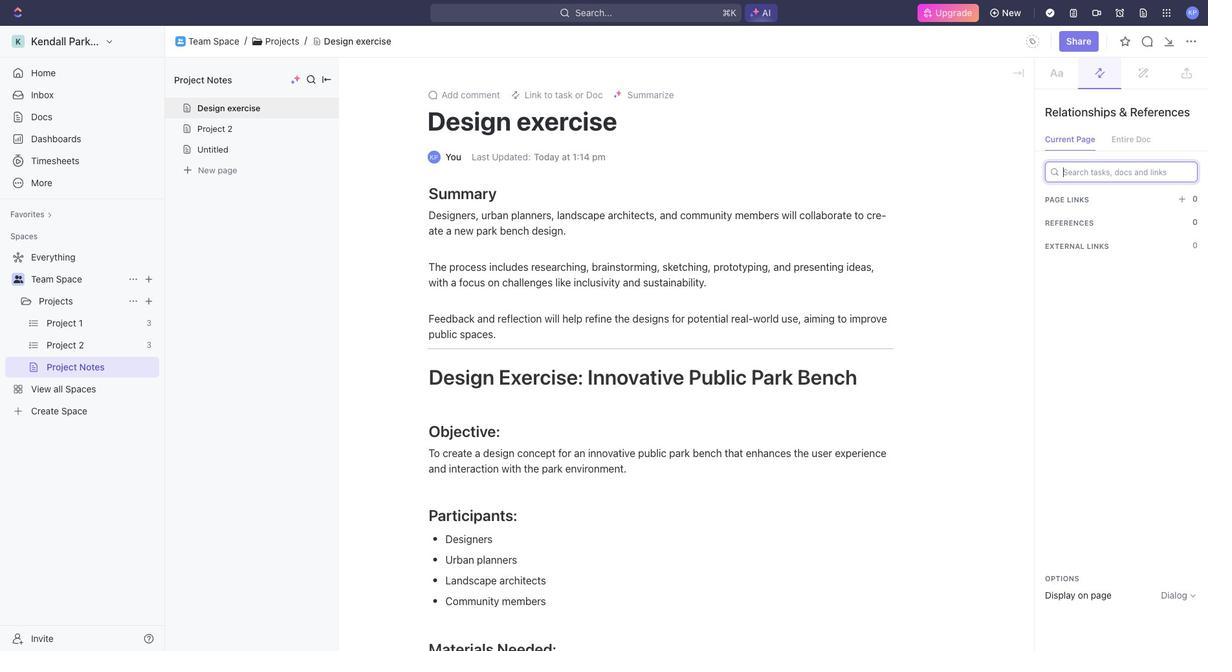 Task type: vqa. For each thing, say whether or not it's contained in the screenshot.
bug icon
no



Task type: locate. For each thing, give the bounding box(es) containing it.
page up external
[[1046, 195, 1065, 204]]

page right current
[[1077, 135, 1096, 144]]

1 vertical spatial spaces
[[65, 384, 96, 395]]

references down page links
[[1046, 218, 1094, 227]]

on inside the process includes researching, brainstorming, sketching, prototyping, and presenting ideas, with a focus on challenges like inclusivity and sustainability.
[[488, 277, 500, 289]]

new inside button
[[1003, 7, 1022, 18]]

like
[[556, 277, 571, 289]]

1 vertical spatial project 2
[[47, 340, 84, 351]]

page
[[218, 165, 237, 175], [1091, 590, 1112, 601]]

user group image
[[177, 39, 184, 44], [13, 276, 23, 284]]

sidebar navigation
[[0, 26, 168, 652]]

1 vertical spatial projects link
[[39, 291, 123, 312]]

a
[[446, 225, 452, 237], [451, 277, 457, 289], [475, 448, 481, 460]]

inclusivity
[[574, 277, 620, 289]]

project inside "link"
[[47, 318, 76, 329]]

doc right entire on the top right of the page
[[1137, 135, 1152, 144]]

with inside the process includes researching, brainstorming, sketching, prototyping, and presenting ideas, with a focus on challenges like inclusivity and sustainability.
[[429, 277, 449, 289]]

share
[[1067, 36, 1092, 47]]

a up "interaction"
[[475, 448, 481, 460]]

project 2 up untitled
[[197, 124, 233, 134]]

2 horizontal spatial exercise
[[517, 106, 618, 136]]

bench
[[500, 225, 529, 237], [693, 448, 722, 460]]

process
[[450, 262, 487, 273]]

0 vertical spatial project 2
[[197, 124, 233, 134]]

an
[[574, 448, 586, 460]]

0 horizontal spatial design exercise
[[197, 103, 261, 113]]

1 horizontal spatial kp
[[1189, 9, 1197, 16]]

0 vertical spatial will
[[782, 210, 797, 221]]

2 horizontal spatial design exercise
[[428, 106, 618, 136]]

add
[[442, 89, 459, 100]]

1 vertical spatial team
[[31, 274, 54, 285]]

project 2 inside project 2 link
[[47, 340, 84, 351]]

1 vertical spatial with
[[502, 464, 522, 475]]

park down urban
[[477, 225, 497, 237]]

participants:
[[429, 507, 517, 525]]

and inside to create a design concept for an innovative public park bench that enhances the user experience and interaction with the park environment.
[[429, 464, 446, 475]]

tree inside sidebar navigation
[[5, 247, 159, 422]]

0 vertical spatial 0
[[1193, 194, 1198, 204]]

public down feedback
[[429, 329, 457, 341]]

0 vertical spatial doc
[[586, 89, 603, 100]]

project for project 2 link
[[47, 340, 76, 351]]

spaces.
[[460, 329, 496, 341]]

favorites
[[10, 210, 44, 219]]

and down to on the left bottom of page
[[429, 464, 446, 475]]

0 vertical spatial new
[[1003, 7, 1022, 18]]

with inside to create a design concept for an innovative public park bench that enhances the user experience and interaction with the park environment.
[[502, 464, 522, 475]]

0 horizontal spatial doc
[[586, 89, 603, 100]]

experience
[[835, 448, 887, 460]]

0 vertical spatial projects link
[[265, 35, 300, 47]]

prototyping,
[[714, 262, 771, 273]]

1 horizontal spatial will
[[782, 210, 797, 221]]

new right upgrade
[[1003, 7, 1022, 18]]

0 horizontal spatial projects link
[[39, 291, 123, 312]]

new down untitled
[[198, 165, 216, 175]]

1 vertical spatial bench
[[693, 448, 722, 460]]

new button
[[984, 3, 1029, 23]]

0 vertical spatial user group image
[[177, 39, 184, 44]]

project
[[174, 74, 205, 85], [197, 124, 225, 134], [47, 318, 76, 329], [47, 340, 76, 351], [47, 362, 77, 373]]

to left the cre
[[855, 210, 864, 221]]

docs
[[31, 111, 52, 122]]

for left an
[[559, 448, 572, 460]]

0 vertical spatial notes
[[207, 74, 232, 85]]

bench
[[798, 365, 858, 390]]

exercise for designers, urban planners, landscape architects, and community members will collaborate to cre ate a new park bench design.
[[517, 106, 618, 136]]

0 horizontal spatial exercise
[[227, 103, 261, 113]]

user group image inside tree
[[13, 276, 23, 284]]

1 horizontal spatial for
[[672, 313, 685, 325]]

Search tasks, docs and links text field
[[1053, 162, 1194, 182]]

for
[[672, 313, 685, 325], [559, 448, 572, 460]]

more
[[31, 177, 52, 188]]

add comment
[[442, 89, 500, 100]]

team space link
[[188, 35, 239, 47], [31, 269, 123, 290]]

0 vertical spatial public
[[429, 329, 457, 341]]

1 3 from the top
[[147, 319, 151, 328]]

comment
[[461, 89, 500, 100]]

bench inside designers, urban planners, landscape architects, and community members will collaborate to cre ate a new park bench design.
[[500, 225, 529, 237]]

2 horizontal spatial park
[[670, 448, 690, 460]]

and right architects,
[[660, 210, 678, 221]]

to right link
[[545, 89, 553, 100]]

world
[[753, 313, 779, 325]]

park left that
[[670, 448, 690, 460]]

0 vertical spatial page
[[1077, 135, 1096, 144]]

2 down the 1 on the left
[[79, 340, 84, 351]]

page down untitled
[[218, 165, 237, 175]]

links right external
[[1087, 242, 1110, 250]]

1 horizontal spatial new
[[1003, 7, 1022, 18]]

exercise
[[356, 35, 392, 46], [227, 103, 261, 113], [517, 106, 618, 136]]

0 vertical spatial with
[[429, 277, 449, 289]]

0 horizontal spatial team space
[[31, 274, 82, 285]]

1 horizontal spatial references
[[1131, 106, 1191, 119]]

0 horizontal spatial bench
[[500, 225, 529, 237]]

tree
[[5, 247, 159, 422]]

1 vertical spatial public
[[638, 448, 667, 460]]

park down concept
[[542, 464, 563, 475]]

dialog button
[[1162, 590, 1198, 601]]

0 horizontal spatial spaces
[[10, 232, 38, 241]]

0 vertical spatial links
[[1068, 195, 1090, 204]]

feedback and reflection will help refine the designs for potential real-world use, aiming to improve public spaces.
[[429, 313, 890, 341]]

1 vertical spatial project notes
[[47, 362, 105, 373]]

1 vertical spatial notes
[[79, 362, 105, 373]]

members inside designers, urban planners, landscape architects, and community members will collaborate to cre ate a new park bench design.
[[735, 210, 779, 221]]

2 horizontal spatial to
[[855, 210, 864, 221]]

upgrade
[[936, 7, 973, 18]]

0 horizontal spatial public
[[429, 329, 457, 341]]

more button
[[5, 173, 159, 194]]

create
[[31, 406, 59, 417]]

links for page links
[[1068, 195, 1090, 204]]

brainstorming,
[[592, 262, 660, 273]]

members down the "architects" on the left of page
[[502, 596, 546, 608]]

2
[[228, 124, 233, 134], [79, 340, 84, 351]]

1 horizontal spatial user group image
[[177, 39, 184, 44]]

1 vertical spatial projects
[[39, 296, 73, 307]]

options
[[1046, 575, 1080, 583]]

0 vertical spatial to
[[545, 89, 553, 100]]

to
[[429, 448, 440, 460]]

upgrade link
[[918, 4, 979, 22]]

1 horizontal spatial the
[[615, 313, 630, 325]]

with down design
[[502, 464, 522, 475]]

new for new
[[1003, 7, 1022, 18]]

design.
[[532, 225, 566, 237]]

team
[[188, 35, 211, 46], [31, 274, 54, 285]]

parks's
[[69, 36, 104, 47]]

dialog
[[1162, 590, 1188, 601]]

2 up untitled
[[228, 124, 233, 134]]

1 horizontal spatial page
[[1091, 590, 1112, 601]]

3 for 2
[[147, 341, 151, 350]]

0 vertical spatial spaces
[[10, 232, 38, 241]]

the down concept
[[524, 464, 539, 475]]

0 vertical spatial 2
[[228, 124, 233, 134]]

3 up project notes link
[[147, 341, 151, 350]]

0 horizontal spatial user group image
[[13, 276, 23, 284]]

1 vertical spatial will
[[545, 313, 560, 325]]

team for the leftmost the team space link
[[31, 274, 54, 285]]

0 vertical spatial the
[[615, 313, 630, 325]]

to inside designers, urban planners, landscape architects, and community members will collaborate to cre ate a new park bench design.
[[855, 210, 864, 221]]

sustainability.
[[643, 277, 707, 289]]

inbox link
[[5, 85, 159, 106]]

will left help
[[545, 313, 560, 325]]

project 2
[[197, 124, 233, 134], [47, 340, 84, 351]]

the right refine
[[615, 313, 630, 325]]

a left new
[[446, 225, 452, 237]]

summary
[[429, 185, 497, 203]]

1 vertical spatial doc
[[1137, 135, 1152, 144]]

0 vertical spatial a
[[446, 225, 452, 237]]

references right the &
[[1131, 106, 1191, 119]]

1 0 from the top
[[1193, 194, 1198, 204]]

0 horizontal spatial will
[[545, 313, 560, 325]]

park inside designers, urban planners, landscape architects, and community members will collaborate to cre ate a new park bench design.
[[477, 225, 497, 237]]

1 horizontal spatial team space link
[[188, 35, 239, 47]]

will left collaborate
[[782, 210, 797, 221]]

2 vertical spatial a
[[475, 448, 481, 460]]

1 vertical spatial links
[[1087, 242, 1110, 250]]

user group image for topmost the team space link
[[177, 39, 184, 44]]

community
[[680, 210, 733, 221]]

1 vertical spatial 3
[[147, 341, 151, 350]]

view
[[31, 384, 51, 395]]

for inside to create a design concept for an innovative public park bench that enhances the user experience and interaction with the park environment.
[[559, 448, 572, 460]]

links up external links
[[1068, 195, 1090, 204]]

inbox
[[31, 89, 54, 100]]

the left user
[[794, 448, 809, 460]]

user group image for the leftmost the team space link
[[13, 276, 23, 284]]

1 vertical spatial 2
[[79, 340, 84, 351]]

0 horizontal spatial kp
[[430, 153, 438, 161]]

1 horizontal spatial to
[[838, 313, 847, 325]]

ideas,
[[847, 262, 875, 273]]

ate
[[429, 210, 887, 237]]

0 horizontal spatial 2
[[79, 340, 84, 351]]

1 vertical spatial page
[[1091, 590, 1112, 601]]

1 vertical spatial on
[[1078, 590, 1089, 601]]

0 horizontal spatial references
[[1046, 218, 1094, 227]]

on
[[488, 277, 500, 289], [1078, 590, 1089, 601]]

tree containing everything
[[5, 247, 159, 422]]

spaces up create space link
[[65, 384, 96, 395]]

landscape
[[446, 576, 497, 587]]

0 vertical spatial on
[[488, 277, 500, 289]]

1 vertical spatial new
[[198, 165, 216, 175]]

user
[[812, 448, 833, 460]]

innovative
[[588, 448, 636, 460]]

cre
[[867, 210, 887, 221]]

notes
[[207, 74, 232, 85], [79, 362, 105, 373]]

1 horizontal spatial park
[[542, 464, 563, 475]]

design exercise for project 2
[[197, 103, 261, 113]]

kp
[[1189, 9, 1197, 16], [430, 153, 438, 161]]

last updated: today at 1:14 pm
[[472, 151, 606, 162]]

2 3 from the top
[[147, 341, 151, 350]]

0 vertical spatial 3
[[147, 319, 151, 328]]

urban planners
[[446, 555, 517, 566]]

links
[[1068, 195, 1090, 204], [1087, 242, 1110, 250]]

on right focus
[[488, 277, 500, 289]]

1 horizontal spatial with
[[502, 464, 522, 475]]

for right designs
[[672, 313, 685, 325]]

0 horizontal spatial page
[[1046, 195, 1065, 204]]

with down the
[[429, 277, 449, 289]]

and up spaces.
[[478, 313, 495, 325]]

interaction
[[449, 464, 499, 475]]

spaces down favorites
[[10, 232, 38, 241]]

0 vertical spatial references
[[1131, 106, 1191, 119]]

1 horizontal spatial 2
[[228, 124, 233, 134]]

0 vertical spatial members
[[735, 210, 779, 221]]

0 horizontal spatial with
[[429, 277, 449, 289]]

1 horizontal spatial members
[[735, 210, 779, 221]]

public right the innovative
[[638, 448, 667, 460]]

1 vertical spatial team space
[[31, 274, 82, 285]]

1 horizontal spatial project notes
[[174, 74, 232, 85]]

to right aiming
[[838, 313, 847, 325]]

0 vertical spatial park
[[477, 225, 497, 237]]

a left focus
[[451, 277, 457, 289]]

1 vertical spatial park
[[670, 448, 690, 460]]

and left presenting
[[774, 262, 791, 273]]

page right display
[[1091, 590, 1112, 601]]

dashboards link
[[5, 129, 159, 150]]

1 horizontal spatial projects
[[265, 35, 300, 46]]

2 vertical spatial space
[[61, 406, 87, 417]]

1 vertical spatial user group image
[[13, 276, 23, 284]]

kendall parks's workspace
[[31, 36, 160, 47]]

new
[[455, 225, 474, 237]]

2 vertical spatial 0
[[1193, 241, 1198, 251]]

exercise:
[[499, 365, 583, 390]]

1 horizontal spatial bench
[[693, 448, 722, 460]]

exercise for project 2
[[227, 103, 261, 113]]

projects link
[[265, 35, 300, 47], [39, 291, 123, 312]]

0 horizontal spatial team space link
[[31, 269, 123, 290]]

0 vertical spatial kp
[[1189, 9, 1197, 16]]

project notes
[[174, 74, 232, 85], [47, 362, 105, 373]]

members right community
[[735, 210, 779, 221]]

2 vertical spatial the
[[524, 464, 539, 475]]

1 horizontal spatial on
[[1078, 590, 1089, 601]]

kendall parks's workspace, , element
[[12, 35, 25, 48]]

team inside tree
[[31, 274, 54, 285]]

a inside designers, urban planners, landscape architects, and community members will collaborate to cre ate a new park bench design.
[[446, 225, 452, 237]]

for inside feedback and reflection will help refine the designs for potential real-world use, aiming to improve public spaces.
[[672, 313, 685, 325]]

public
[[429, 329, 457, 341], [638, 448, 667, 460]]

real-
[[732, 313, 753, 325]]

0 horizontal spatial project notes
[[47, 362, 105, 373]]

project 2 down project 1
[[47, 340, 84, 351]]

home link
[[5, 63, 159, 84]]

bench left that
[[693, 448, 722, 460]]

will inside designers, urban planners, landscape architects, and community members will collaborate to cre ate a new park bench design.
[[782, 210, 797, 221]]

dropdown menu image
[[1023, 31, 1043, 52]]

and
[[660, 210, 678, 221], [774, 262, 791, 273], [623, 277, 641, 289], [478, 313, 495, 325], [429, 464, 446, 475]]

3 0 from the top
[[1193, 241, 1198, 251]]

2 0 from the top
[[1193, 218, 1198, 227]]

1 horizontal spatial team space
[[188, 35, 239, 46]]

view all spaces link
[[5, 379, 157, 400]]

on right display
[[1078, 590, 1089, 601]]

&
[[1120, 106, 1128, 119]]

projects
[[265, 35, 300, 46], [39, 296, 73, 307]]

0 vertical spatial for
[[672, 313, 685, 325]]

doc right or
[[586, 89, 603, 100]]

innovative
[[588, 365, 685, 390]]

3 right "project 1" "link"
[[147, 319, 151, 328]]

bench down planners,
[[500, 225, 529, 237]]

0 horizontal spatial the
[[524, 464, 539, 475]]



Task type: describe. For each thing, give the bounding box(es) containing it.
1 horizontal spatial exercise
[[356, 35, 392, 46]]

environment.
[[566, 464, 627, 475]]

new for new page
[[198, 165, 216, 175]]

feedback
[[429, 313, 475, 325]]

a inside the process includes researching, brainstorming, sketching, prototyping, and presenting ideas, with a focus on challenges like inclusivity and sustainability.
[[451, 277, 457, 289]]

0 for references
[[1193, 218, 1198, 227]]

public
[[689, 365, 747, 390]]

3 for 1
[[147, 319, 151, 328]]

and inside feedback and reflection will help refine the designs for potential real-world use, aiming to improve public spaces.
[[478, 313, 495, 325]]

the inside feedback and reflection will help refine the designs for potential real-world use, aiming to improve public spaces.
[[615, 313, 630, 325]]

2 horizontal spatial the
[[794, 448, 809, 460]]

at
[[562, 151, 570, 162]]

2 vertical spatial park
[[542, 464, 563, 475]]

link to task or doc
[[525, 89, 603, 100]]

park
[[752, 365, 793, 390]]

0 vertical spatial project notes
[[174, 74, 232, 85]]

0 for external links
[[1193, 241, 1198, 251]]

ai
[[763, 7, 771, 18]]

1 vertical spatial members
[[502, 596, 546, 608]]

page links
[[1046, 195, 1090, 204]]

1 horizontal spatial project 2
[[197, 124, 233, 134]]

workspace
[[107, 36, 160, 47]]

favorites button
[[5, 207, 57, 223]]

project 1 link
[[47, 313, 141, 334]]

designs
[[633, 313, 669, 325]]

project 2 link
[[47, 335, 141, 356]]

the
[[429, 262, 447, 273]]

to create a design concept for an innovative public park bench that enhances the user experience and interaction with the park environment.
[[429, 448, 890, 475]]

objective:
[[429, 423, 500, 441]]

and down brainstorming,
[[623, 277, 641, 289]]

today
[[534, 151, 560, 162]]

researching,
[[531, 262, 589, 273]]

design exercise: innovative public park bench
[[429, 365, 858, 390]]

0 vertical spatial team space
[[188, 35, 239, 46]]

everything link
[[5, 247, 157, 268]]

the process includes researching, brainstorming, sketching, prototyping, and presenting ideas, with a focus on challenges like inclusivity and sustainability.
[[429, 262, 877, 289]]

external links
[[1046, 242, 1110, 250]]

designers, urban planners, landscape architects, and community members will collaborate to cre ate a new park bench design.
[[429, 210, 887, 237]]

1 vertical spatial page
[[1046, 195, 1065, 204]]

1 horizontal spatial spaces
[[65, 384, 96, 395]]

1 vertical spatial references
[[1046, 218, 1094, 227]]

and inside designers, urban planners, landscape architects, and community members will collaborate to cre ate a new park bench design.
[[660, 210, 678, 221]]

presenting
[[794, 262, 844, 273]]

project for project notes link
[[47, 362, 77, 373]]

1 horizontal spatial doc
[[1137, 135, 1152, 144]]

everything
[[31, 252, 76, 263]]

timesheets link
[[5, 151, 159, 172]]

landscape
[[557, 210, 605, 221]]

you
[[446, 151, 462, 162]]

updated:
[[492, 151, 531, 162]]

display
[[1046, 590, 1076, 601]]

untitled
[[197, 144, 228, 155]]

ai button
[[745, 4, 778, 22]]

1:14
[[573, 151, 590, 162]]

enhances
[[746, 448, 792, 460]]

notes inside project notes link
[[79, 362, 105, 373]]

create space link
[[5, 401, 157, 422]]

link
[[525, 89, 542, 100]]

project notes link
[[47, 357, 157, 378]]

to inside dropdown button
[[545, 89, 553, 100]]

improve
[[850, 313, 888, 325]]

create
[[443, 448, 473, 460]]

will inside feedback and reflection will help refine the designs for potential real-world use, aiming to improve public spaces.
[[545, 313, 560, 325]]

or
[[575, 89, 584, 100]]

designers,
[[429, 210, 479, 221]]

⌘k
[[723, 7, 737, 18]]

architects,
[[608, 210, 658, 221]]

summarize button
[[608, 86, 680, 104]]

to inside feedback and reflection will help refine the designs for potential real-world use, aiming to improve public spaces.
[[838, 313, 847, 325]]

public inside to create a design concept for an innovative public park bench that enhances the user experience and interaction with the park environment.
[[638, 448, 667, 460]]

design
[[483, 448, 515, 460]]

urban
[[446, 555, 474, 566]]

2 inside tree
[[79, 340, 84, 351]]

all
[[54, 384, 63, 395]]

new page
[[198, 165, 237, 175]]

team space inside tree
[[31, 274, 82, 285]]

1 horizontal spatial design exercise
[[324, 35, 392, 46]]

1 vertical spatial space
[[56, 274, 82, 285]]

external
[[1046, 242, 1085, 250]]

task
[[555, 89, 573, 100]]

potential
[[688, 313, 729, 325]]

0 horizontal spatial page
[[218, 165, 237, 175]]

display on page
[[1046, 590, 1112, 601]]

1 horizontal spatial notes
[[207, 74, 232, 85]]

1 vertical spatial kp
[[430, 153, 438, 161]]

1 horizontal spatial page
[[1077, 135, 1096, 144]]

aiming
[[804, 313, 835, 325]]

entire
[[1112, 135, 1135, 144]]

k
[[15, 37, 21, 46]]

0 vertical spatial team space link
[[188, 35, 239, 47]]

project for "project 1" "link"
[[47, 318, 76, 329]]

a inside to create a design concept for an innovative public park bench that enhances the user experience and interaction with the park environment.
[[475, 448, 481, 460]]

reflection
[[498, 313, 542, 325]]

urban
[[482, 210, 509, 221]]

planners
[[477, 555, 517, 566]]

projects inside sidebar navigation
[[39, 296, 73, 307]]

0 vertical spatial projects
[[265, 35, 300, 46]]

summarize
[[628, 89, 674, 100]]

links for external links
[[1087, 242, 1110, 250]]

kp inside dropdown button
[[1189, 9, 1197, 16]]

community
[[446, 596, 500, 608]]

home
[[31, 67, 56, 78]]

create space
[[31, 406, 87, 417]]

project notes inside project notes link
[[47, 362, 105, 373]]

community members
[[446, 596, 546, 608]]

concept
[[518, 448, 556, 460]]

challenges
[[503, 277, 553, 289]]

team for topmost the team space link
[[188, 35, 211, 46]]

current
[[1046, 135, 1075, 144]]

doc inside dropdown button
[[586, 89, 603, 100]]

1
[[79, 318, 83, 329]]

link to task or doc button
[[505, 86, 608, 104]]

view all spaces
[[31, 384, 96, 395]]

design exercise for designers, urban planners, landscape architects, and community members will collaborate to cre ate a new park bench design.
[[428, 106, 618, 136]]

bench inside to create a design concept for an innovative public park bench that enhances the user experience and interaction with the park environment.
[[693, 448, 722, 460]]

kendall
[[31, 36, 66, 47]]

0 vertical spatial space
[[213, 35, 239, 46]]

current page
[[1046, 135, 1096, 144]]

collaborate
[[800, 210, 852, 221]]

public inside feedback and reflection will help refine the designs for potential real-world use, aiming to improve public spaces.
[[429, 329, 457, 341]]



